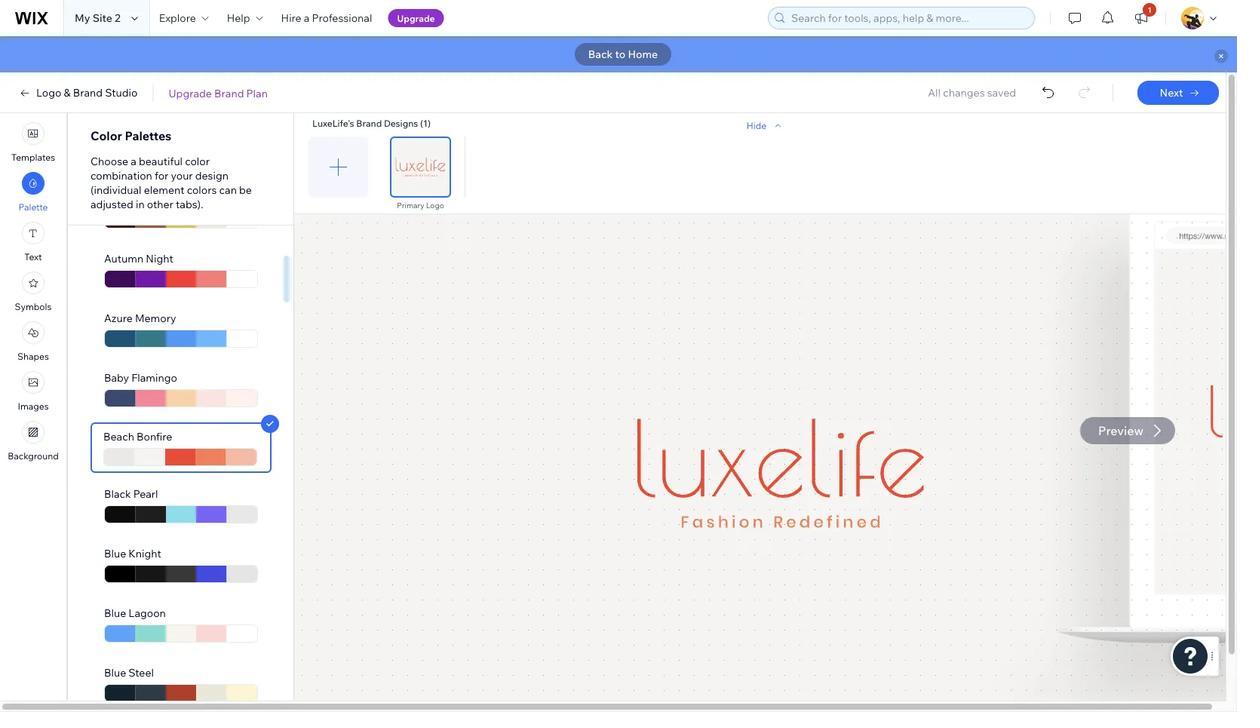 Task type: locate. For each thing, give the bounding box(es) containing it.
brand
[[73, 86, 103, 99], [214, 86, 244, 99], [356, 118, 382, 129]]

combination
[[91, 169, 152, 182]]

1 vertical spatial logo
[[426, 201, 444, 210]]

brand left the designs
[[356, 118, 382, 129]]

1 horizontal spatial a
[[304, 11, 310, 25]]

plan
[[246, 86, 268, 99]]

1 vertical spatial a
[[131, 155, 136, 168]]

2 vertical spatial blue
[[104, 667, 126, 680]]

blue for blue lagoon
[[104, 607, 126, 620]]

1 horizontal spatial upgrade
[[397, 12, 435, 24]]

templates button
[[11, 122, 55, 163]]

upgrade inside "upgrade brand plan" button
[[169, 86, 212, 99]]

choose
[[91, 155, 128, 168]]

logo & brand studio button
[[18, 86, 138, 100]]

logo right 'primary'
[[426, 201, 444, 210]]

2 horizontal spatial brand
[[356, 118, 382, 129]]

3 blue from the top
[[104, 667, 126, 680]]

beautiful
[[139, 155, 183, 168]]

a for beautiful
[[131, 155, 136, 168]]

back
[[589, 48, 613, 61]]

shapes
[[17, 351, 49, 362]]

0 vertical spatial upgrade
[[397, 12, 435, 24]]

brand right &
[[73, 86, 103, 99]]

blue for blue steel
[[104, 667, 126, 680]]

flamingo
[[132, 372, 177, 385]]

blue for blue knight
[[104, 548, 126, 561]]

0 vertical spatial blue
[[104, 548, 126, 561]]

a inside choose a beautiful color combination for your design (individual element colors can be adjusted in other tabs).
[[131, 155, 136, 168]]

1 vertical spatial blue
[[104, 607, 126, 620]]

1 blue from the top
[[104, 548, 126, 561]]

blue left knight
[[104, 548, 126, 561]]

a
[[304, 11, 310, 25], [131, 155, 136, 168]]

studio
[[105, 86, 138, 99]]

2 blue from the top
[[104, 607, 126, 620]]

upgrade
[[397, 12, 435, 24], [169, 86, 212, 99]]

0 horizontal spatial a
[[131, 155, 136, 168]]

1 horizontal spatial brand
[[214, 86, 244, 99]]

brand left the plan
[[214, 86, 244, 99]]

my
[[75, 11, 90, 25]]

professional
[[312, 11, 372, 25]]

brand inside button
[[214, 86, 244, 99]]

blue left steel
[[104, 667, 126, 680]]

symbols button
[[15, 272, 52, 312]]

changes
[[944, 86, 985, 99]]

primary
[[397, 201, 425, 210]]

preview button
[[1081, 417, 1176, 445]]

symbols
[[15, 301, 52, 312]]

blue
[[104, 548, 126, 561], [104, 607, 126, 620], [104, 667, 126, 680]]

brand for luxelife's brand designs (1)
[[356, 118, 382, 129]]

logo left &
[[36, 86, 61, 99]]

0 vertical spatial logo
[[36, 86, 61, 99]]

upgrade right professional
[[397, 12, 435, 24]]

knight
[[129, 548, 161, 561]]

blue left lagoon
[[104, 607, 126, 620]]

element
[[144, 183, 185, 197]]

menu
[[0, 118, 66, 466]]

logo
[[36, 86, 61, 99], [426, 201, 444, 210]]

be
[[239, 183, 252, 197]]

steel
[[129, 667, 154, 680]]

background
[[8, 451, 59, 462]]

back to home
[[589, 48, 658, 61]]

text
[[24, 251, 42, 263]]

pearl
[[133, 488, 158, 501]]

colors
[[187, 183, 217, 197]]

beach bonfire
[[103, 431, 172, 444]]

azure
[[104, 312, 133, 325]]

1 vertical spatial upgrade
[[169, 86, 212, 99]]

tabs).
[[176, 198, 203, 211]]

my site 2
[[75, 11, 121, 25]]

a up combination
[[131, 155, 136, 168]]

upgrade up palettes
[[169, 86, 212, 99]]

0 horizontal spatial upgrade
[[169, 86, 212, 99]]

a right hire
[[304, 11, 310, 25]]

beach
[[103, 431, 134, 444]]

1
[[1148, 5, 1152, 14]]

help
[[227, 11, 250, 25]]

0 horizontal spatial brand
[[73, 86, 103, 99]]

1 horizontal spatial logo
[[426, 201, 444, 210]]

back to home button
[[575, 43, 672, 66]]

hide
[[747, 120, 767, 131]]

back to home alert
[[0, 36, 1238, 72]]

blue lagoon
[[104, 607, 166, 620]]

0 vertical spatial a
[[304, 11, 310, 25]]

a for professional
[[304, 11, 310, 25]]

design
[[195, 169, 229, 182]]

background button
[[8, 421, 59, 462]]

upgrade for upgrade
[[397, 12, 435, 24]]

hide button
[[747, 118, 785, 132]]

autumn
[[104, 252, 144, 266]]

(individual
[[91, 183, 142, 197]]

upgrade inside 'upgrade' button
[[397, 12, 435, 24]]

upgrade button
[[388, 9, 444, 27]]

0 horizontal spatial logo
[[36, 86, 61, 99]]



Task type: describe. For each thing, give the bounding box(es) containing it.
in
[[136, 198, 145, 211]]

site
[[93, 11, 112, 25]]

other
[[147, 198, 173, 211]]

images
[[18, 401, 49, 412]]

your
[[171, 169, 193, 182]]

night
[[146, 252, 173, 266]]

black pearl
[[104, 488, 158, 501]]

memory
[[135, 312, 176, 325]]

Search for tools, apps, help & more... field
[[787, 8, 1030, 29]]

color
[[91, 128, 122, 143]]

logo & brand studio
[[36, 86, 138, 99]]

1 button
[[1125, 0, 1159, 36]]

saved
[[988, 86, 1017, 99]]

adjusted
[[91, 198, 133, 211]]

can
[[219, 183, 237, 197]]

shapes button
[[17, 322, 49, 362]]

lagoon
[[129, 607, 166, 620]]

2
[[115, 11, 121, 25]]

upgrade for upgrade brand plan
[[169, 86, 212, 99]]

choose a beautiful color combination for your design (individual element colors can be adjusted in other tabs).
[[91, 155, 252, 211]]

color palettes
[[91, 128, 172, 143]]

brand inside button
[[73, 86, 103, 99]]

luxelife's brand designs (1)
[[312, 118, 431, 129]]

text button
[[22, 222, 45, 263]]

all
[[929, 86, 941, 99]]

upgrade brand plan button
[[169, 86, 268, 100]]

templates
[[11, 152, 55, 163]]

hire
[[281, 11, 302, 25]]

bonfire
[[137, 431, 172, 444]]

menu containing templates
[[0, 118, 66, 466]]

palette button
[[18, 172, 48, 213]]

hire a professional
[[281, 11, 372, 25]]

azure memory
[[104, 312, 176, 325]]

next button
[[1138, 81, 1220, 105]]

explore
[[159, 11, 196, 25]]

preview
[[1099, 423, 1144, 439]]

luxelife's
[[312, 118, 354, 129]]

primary logo
[[397, 201, 444, 210]]

brand for upgrade brand plan
[[214, 86, 244, 99]]

for
[[155, 169, 169, 182]]

palette
[[18, 202, 48, 213]]

blue knight
[[104, 548, 161, 561]]

to
[[616, 48, 626, 61]]

(1)
[[420, 118, 431, 129]]

designs
[[384, 118, 418, 129]]

&
[[64, 86, 71, 99]]

home
[[628, 48, 658, 61]]

black
[[104, 488, 131, 501]]

hire a professional link
[[272, 0, 381, 36]]

autumn night
[[104, 252, 173, 266]]

images button
[[18, 371, 49, 412]]

upgrade brand plan
[[169, 86, 268, 99]]

help button
[[218, 0, 272, 36]]

logo inside button
[[36, 86, 61, 99]]

blue steel
[[104, 667, 154, 680]]

palettes
[[125, 128, 172, 143]]

next
[[1160, 86, 1184, 99]]

baby flamingo
[[104, 372, 177, 385]]

all changes saved
[[929, 86, 1017, 99]]

baby
[[104, 372, 129, 385]]

color
[[185, 155, 210, 168]]



Task type: vqa. For each thing, say whether or not it's contained in the screenshot.
Blue corresponding to Blue Lagoon
yes



